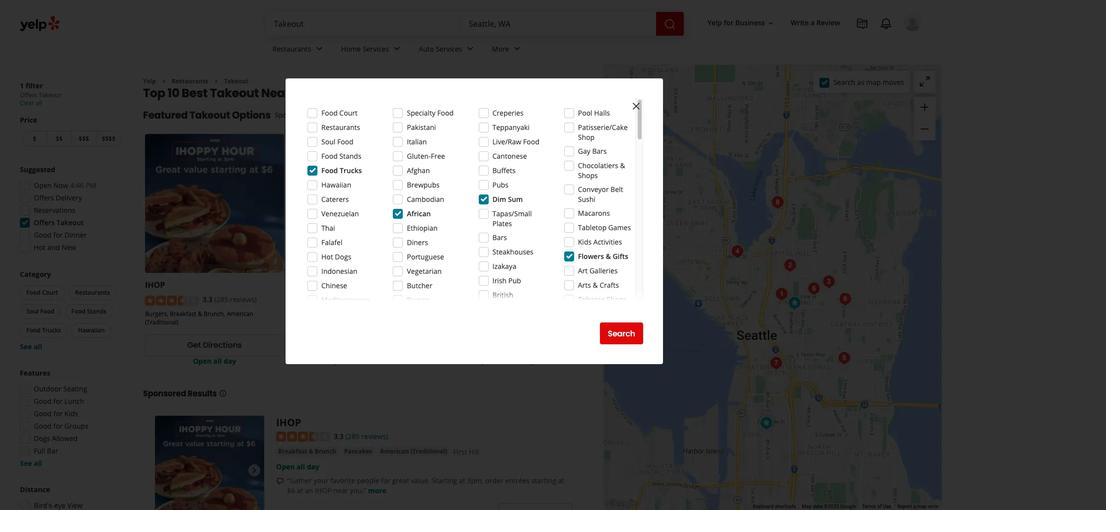 Task type: locate. For each thing, give the bounding box(es) containing it.
for inside "gather your favorite people for great value. starting at 3pm, order entrées starting at $6 at an ihop near you."
[[381, 477, 391, 486]]

get directions
[[187, 340, 242, 352]]

& left brunch,
[[198, 310, 202, 318]]

map right as
[[867, 77, 881, 87]]

sushi
[[578, 195, 596, 204]]

see up distance
[[20, 459, 32, 469]]

0 horizontal spatial ihop
[[145, 280, 165, 291]]

stands inside 'button'
[[87, 308, 107, 316]]

sizzle&crunch image
[[728, 242, 748, 262]]

1 vertical spatial bar
[[47, 447, 58, 456]]

trucks up caterers
[[340, 166, 362, 175]]

1 horizontal spatial open all day
[[276, 463, 320, 472]]

(traditional) inside "button"
[[411, 448, 448, 456]]

washington
[[340, 85, 413, 102]]

1 horizontal spatial kids
[[578, 238, 592, 247]]

for for kids
[[53, 410, 63, 419]]

takeout inside group
[[57, 218, 84, 228]]

burgers,
[[145, 310, 168, 318]]

falafel
[[322, 238, 343, 248]]

0 horizontal spatial soul food
[[26, 308, 54, 316]]

sponsored left results
[[143, 389, 186, 400]]

bars down plates
[[493, 233, 507, 243]]

kids up flowers
[[578, 238, 592, 247]]

(285
[[214, 295, 228, 305], [346, 432, 360, 442]]

16 info v2 image
[[313, 111, 321, 119], [219, 390, 227, 398]]

1 vertical spatial (285
[[346, 432, 360, 442]]

restaurants link up seattle,
[[265, 36, 333, 65]]

ihop image inside map region
[[785, 294, 805, 313]]

group
[[915, 97, 936, 141], [17, 165, 123, 256], [18, 270, 123, 352], [17, 369, 123, 469]]

16 chevron down v2 image
[[767, 19, 775, 27]]

24 chevron down v2 image inside the auto services link
[[465, 43, 476, 55]]

ethiopian
[[407, 224, 438, 233]]

1 horizontal spatial court
[[340, 108, 358, 118]]

3.3 star rating image up breakfast & brunch
[[276, 433, 330, 443]]

good up dogs allowed
[[34, 422, 52, 431]]

24 chevron down v2 image right the more
[[512, 43, 524, 55]]

stands up caterers
[[340, 152, 362, 161]]

court
[[340, 108, 358, 118], [42, 289, 58, 297]]

reviews)
[[230, 295, 257, 305], [362, 432, 388, 442]]

0 horizontal spatial hot
[[34, 243, 46, 253]]

dim sum
[[493, 195, 523, 204]]

zoom out image
[[920, 123, 932, 135]]

dim
[[493, 195, 507, 204]]

0 horizontal spatial restaurants link
[[172, 77, 208, 85]]

pm for open until 11:00 pm
[[385, 357, 395, 366]]

2 see all button from the top
[[20, 459, 42, 469]]

16 chevron right v2 image for restaurants
[[160, 77, 168, 85]]

dogs
[[335, 253, 352, 262], [34, 434, 50, 444]]

& right arts
[[593, 281, 598, 290]]

offers inside 1 filter offers takeout clear all
[[20, 91, 37, 99]]

creperies
[[493, 108, 524, 118]]

takeout inside 1 filter offers takeout clear all
[[39, 91, 61, 99]]

first hill
[[454, 448, 480, 457]]

0 vertical spatial reviews)
[[230, 295, 257, 305]]

bars up the chocolatiers
[[593, 147, 607, 156]]

2 horizontal spatial ihop
[[315, 487, 332, 496]]

zoom in image
[[920, 101, 932, 113]]

2 vertical spatial offers
[[34, 218, 55, 228]]

1 see from the top
[[20, 342, 32, 352]]

0 horizontal spatial a
[[811, 18, 815, 28]]

3 24 chevron down v2 image from the left
[[512, 43, 524, 55]]

ihop image
[[785, 294, 805, 313], [155, 416, 264, 511]]

good for dinner
[[34, 231, 87, 240]]

3.3 star rating image up burgers,
[[145, 296, 199, 306]]

allowed
[[52, 434, 78, 444]]

2 until from the left
[[496, 357, 511, 366]]

1 good from the top
[[34, 231, 52, 240]]

1 vertical spatial reviews)
[[362, 432, 388, 442]]

0 vertical spatial sponsored
[[275, 111, 311, 120]]

1 vertical spatial bars
[[493, 233, 507, 243]]

1 horizontal spatial services
[[436, 44, 463, 53]]

dogs inside search dialog
[[335, 253, 352, 262]]

1 vertical spatial yelp
[[143, 77, 156, 85]]

american up the great
[[381, 448, 409, 456]]

sponsored down top 10 best takeout near seattle, washington
[[275, 111, 311, 120]]

as
[[858, 77, 865, 87]]

an
[[305, 487, 313, 496]]

0 horizontal spatial reviews)
[[230, 295, 257, 305]]

0 horizontal spatial 3.3 star rating image
[[145, 296, 199, 306]]

close image
[[631, 100, 643, 112]]

1 vertical spatial food court
[[26, 289, 58, 297]]

trucks down soul food 'button'
[[42, 327, 61, 335]]

get directions link
[[145, 335, 284, 357]]

clear all link
[[20, 99, 42, 107]]

offers
[[20, 91, 37, 99], [34, 193, 54, 203], [34, 218, 55, 228]]

pizza hut link
[[292, 280, 329, 291]]

1 horizontal spatial food trucks
[[322, 166, 362, 175]]

1 horizontal spatial ihop link
[[276, 416, 301, 430]]

1 horizontal spatial ihop image
[[785, 294, 805, 313]]

notifications image
[[881, 18, 893, 30]]

for left business
[[724, 18, 734, 28]]

0 vertical spatial see all button
[[20, 342, 42, 352]]

cambodian
[[407, 195, 445, 204]]

hot left and
[[34, 243, 46, 253]]

ihop down your
[[315, 487, 332, 496]]

pm inside group
[[86, 181, 96, 190]]

good for good for dinner
[[34, 231, 52, 240]]

3.3 up brunch
[[334, 432, 344, 442]]

hot
[[34, 243, 46, 253], [322, 253, 333, 262]]

& for chocolatiers
[[621, 161, 626, 170]]

live/raw food
[[493, 137, 540, 147]]

1 vertical spatial open all day
[[276, 463, 320, 472]]

brewpubs
[[407, 180, 440, 190]]

open all day down get directions
[[193, 357, 236, 366]]

see all button
[[20, 342, 42, 352], [20, 459, 42, 469]]

services right the auto
[[436, 44, 463, 53]]

None search field
[[266, 12, 686, 36]]

0 horizontal spatial 3.3
[[203, 295, 213, 305]]

open down suggested
[[34, 181, 52, 190]]

1 services from the left
[[363, 44, 389, 53]]

hot inside search dialog
[[322, 253, 333, 262]]

0 horizontal spatial american
[[227, 310, 253, 318]]

search down "tobacco shops"
[[608, 328, 636, 340]]

yelp left 10
[[143, 77, 156, 85]]

1 horizontal spatial breakfast
[[278, 448, 307, 456]]

restaurants link right top
[[172, 77, 208, 85]]

4:46
[[70, 181, 84, 190]]

stands down restaurants button
[[87, 308, 107, 316]]

top
[[143, 85, 165, 102]]

food stands down restaurants button
[[71, 308, 107, 316]]

shops down the chocolatiers
[[578, 171, 598, 180]]

& for breakfast
[[309, 448, 313, 456]]

0 horizontal spatial sponsored
[[143, 389, 186, 400]]

steakhouses
[[493, 248, 534, 257]]

2 good from the top
[[34, 397, 52, 407]]

1 vertical spatial food trucks
[[26, 327, 61, 335]]

art galleries
[[578, 266, 618, 276]]

0 vertical spatial kids
[[578, 238, 592, 247]]

0 horizontal spatial search
[[608, 328, 636, 340]]

review
[[817, 18, 841, 28]]

dogs allowed
[[34, 434, 78, 444]]

breakfast & brunch link
[[276, 448, 338, 457]]

american down 3.3 (285 reviews)
[[227, 310, 253, 318]]

see all button down food trucks button
[[20, 342, 42, 352]]

1 see all button from the top
[[20, 342, 42, 352]]

1 vertical spatial search
[[608, 328, 636, 340]]

see all for category
[[20, 342, 42, 352]]

good down good for lunch
[[34, 410, 52, 419]]

trucks
[[340, 166, 362, 175], [42, 327, 61, 335]]

ihop link up burgers,
[[145, 280, 165, 291]]

0 vertical spatial trucks
[[340, 166, 362, 175]]

all right clear
[[36, 99, 42, 107]]

services for home services
[[363, 44, 389, 53]]

0 vertical spatial a
[[811, 18, 815, 28]]

1 horizontal spatial 24 chevron down v2 image
[[465, 43, 476, 55]]

0 horizontal spatial 16 chevron right v2 image
[[160, 77, 168, 85]]

for for groups
[[53, 422, 63, 431]]

hot for hot dogs
[[322, 253, 333, 262]]

see all down food trucks button
[[20, 342, 42, 352]]

business categories element
[[265, 36, 923, 65]]

&
[[621, 161, 626, 170], [606, 252, 611, 261], [593, 281, 598, 290], [198, 310, 202, 318], [309, 448, 313, 456]]

all
[[36, 99, 42, 107], [34, 342, 42, 352], [213, 357, 222, 366], [34, 459, 42, 469], [297, 463, 305, 472]]

afghan
[[407, 166, 430, 175]]

a for report
[[914, 505, 917, 510]]

0 vertical spatial (285
[[214, 295, 228, 305]]

food stands inside food stands 'button'
[[71, 308, 107, 316]]

search button
[[600, 323, 644, 345]]

4 good from the top
[[34, 422, 52, 431]]

1 vertical spatial ihop
[[276, 416, 301, 430]]

sponsored for sponsored
[[275, 111, 311, 120]]

16 chevron right v2 image right yelp link at the left top
[[160, 77, 168, 85]]

food trucks inside search dialog
[[322, 166, 362, 175]]

1 vertical spatial soul food
[[26, 308, 54, 316]]

$ button
[[22, 131, 47, 147]]

2 16 chevron right v2 image from the left
[[212, 77, 220, 85]]

16 chevron right v2 image
[[160, 77, 168, 85], [212, 77, 220, 85]]

a
[[811, 18, 815, 28], [914, 505, 917, 510]]

court up soul food 'button'
[[42, 289, 58, 297]]

co may bistro image
[[768, 193, 788, 212]]

16 chevron right v2 image for takeout
[[212, 77, 220, 85]]

& left gifts
[[606, 252, 611, 261]]

until left 11:00
[[349, 357, 363, 366]]

16 info v2 image down seattle,
[[313, 111, 321, 119]]

ihop link up breakfast & brunch
[[276, 416, 301, 430]]

search for search as map moves
[[834, 77, 856, 87]]

sponsored results
[[143, 389, 217, 400]]

hot down falafel
[[322, 253, 333, 262]]

0 vertical spatial ihop image
[[785, 294, 805, 313]]

1 horizontal spatial a
[[914, 505, 917, 510]]

for inside button
[[724, 18, 734, 28]]

for down good for kids
[[53, 422, 63, 431]]

0 horizontal spatial bar
[[47, 447, 58, 456]]

1 horizontal spatial reviews)
[[362, 432, 388, 442]]

1 horizontal spatial dogs
[[335, 253, 352, 262]]

breakfast right burgers,
[[170, 310, 196, 318]]

24 chevron down v2 image right auto services
[[465, 43, 476, 55]]

1 vertical spatial see all button
[[20, 459, 42, 469]]

pm right 4:46
[[86, 181, 96, 190]]

1 horizontal spatial trucks
[[340, 166, 362, 175]]

open inside group
[[34, 181, 52, 190]]

food trucks
[[322, 166, 362, 175], [26, 327, 61, 335]]

good
[[34, 231, 52, 240], [34, 397, 52, 407], [34, 410, 52, 419], [34, 422, 52, 431]]

shops down crafts on the right of page
[[607, 295, 627, 305]]

1 horizontal spatial food court
[[322, 108, 358, 118]]

services right the home on the left top of page
[[363, 44, 389, 53]]

1 vertical spatial day
[[307, 463, 320, 472]]

stands
[[340, 152, 362, 161], [87, 308, 107, 316]]

1 horizontal spatial until
[[496, 357, 511, 366]]

at left 3pm,
[[459, 477, 466, 486]]

0 vertical spatial soul
[[322, 137, 336, 147]]

food court inside search dialog
[[322, 108, 358, 118]]

dogs up full
[[34, 434, 50, 444]]

24 chevron down v2 image inside more link
[[512, 43, 524, 55]]

see all button down full
[[20, 459, 42, 469]]

map region
[[598, 0, 980, 511]]

1 24 chevron down v2 image from the left
[[391, 43, 403, 55]]

free
[[431, 152, 445, 161]]

pm right 11:00
[[385, 357, 395, 366]]

biang biang noodles image
[[772, 285, 792, 304]]

1 16 chevron right v2 image from the left
[[160, 77, 168, 85]]

see all down full
[[20, 459, 42, 469]]

hot inside group
[[34, 243, 46, 253]]

sum
[[508, 195, 523, 204]]

0 horizontal spatial breakfast
[[170, 310, 196, 318]]

shops inside chocolatiers & shops
[[578, 171, 598, 180]]

ihop up breakfast & brunch
[[276, 416, 301, 430]]

0 vertical spatial yelp
[[708, 18, 723, 28]]

kids inside search dialog
[[578, 238, 592, 247]]

breakfast inside button
[[278, 448, 307, 456]]

restaurants left 24 chevron down v2 image
[[273, 44, 312, 53]]

yelp left business
[[708, 18, 723, 28]]

see all button for category
[[20, 342, 42, 352]]

teppanyaki
[[493, 123, 530, 132]]

day up your
[[307, 463, 320, 472]]

offers down filter
[[20, 91, 37, 99]]

0 vertical spatial food trucks
[[322, 166, 362, 175]]

1 see all from the top
[[20, 342, 42, 352]]

court down washington on the top of the page
[[340, 108, 358, 118]]

1 vertical spatial trucks
[[42, 327, 61, 335]]

24 chevron down v2 image inside home services link
[[391, 43, 403, 55]]

a right report
[[914, 505, 917, 510]]

0 horizontal spatial 24 chevron down v2 image
[[391, 43, 403, 55]]

kids down lunch
[[65, 410, 78, 419]]

restaurants down seattle,
[[322, 123, 360, 132]]

1 vertical spatial 16 info v2 image
[[219, 390, 227, 398]]

2 services from the left
[[436, 44, 463, 53]]

1 until from the left
[[349, 357, 363, 366]]

good for lunch
[[34, 397, 84, 407]]

trucks inside food trucks button
[[42, 327, 61, 335]]

0 vertical spatial food court
[[322, 108, 358, 118]]

soul food
[[322, 137, 354, 147], [26, 308, 54, 316]]

for down offers takeout
[[53, 231, 63, 240]]

pm for open now 4:46 pm
[[86, 181, 96, 190]]

1 vertical spatial soul
[[26, 308, 39, 316]]

1 filter offers takeout clear all
[[20, 81, 61, 107]]

1 horizontal spatial soul food
[[322, 137, 354, 147]]

2 24 chevron down v2 image from the left
[[465, 43, 476, 55]]

0 horizontal spatial kids
[[65, 410, 78, 419]]

hawaiian inside search dialog
[[322, 180, 352, 190]]

3.3 star rating image
[[145, 296, 199, 306], [276, 433, 330, 443]]

until for applebee's grill + bar
[[496, 357, 511, 366]]

$$ button
[[47, 131, 71, 147]]

0 vertical spatial (traditional)
[[145, 318, 179, 327]]

for for business
[[724, 18, 734, 28]]

map for error
[[918, 505, 928, 510]]

breakfast inside burgers, breakfast & brunch, american (traditional)
[[170, 310, 196, 318]]

0 horizontal spatial day
[[224, 357, 236, 366]]

1 horizontal spatial 3.3
[[334, 432, 344, 442]]

3.3 for 3.3
[[334, 432, 344, 442]]

gifts
[[613, 252, 629, 261]]

1 vertical spatial offers
[[34, 193, 54, 203]]

user actions element
[[700, 12, 936, 74]]

1 vertical spatial see all
[[20, 459, 42, 469]]

bar down dogs allowed
[[47, 447, 58, 456]]

soul food button
[[20, 305, 61, 320]]

$$$$ button
[[96, 131, 121, 147]]

food stands inside search dialog
[[322, 152, 362, 161]]

specialty
[[407, 108, 436, 118]]

order
[[486, 477, 504, 486]]

at right starting
[[559, 477, 565, 486]]

0 vertical spatial offers
[[20, 91, 37, 99]]

0 horizontal spatial bars
[[493, 233, 507, 243]]

0 vertical spatial map
[[867, 77, 881, 87]]

1 horizontal spatial bar
[[509, 280, 523, 291]]

offers delivery
[[34, 193, 82, 203]]

open all day up "gather on the bottom of page
[[276, 463, 320, 472]]

24 chevron down v2 image left the auto
[[391, 43, 403, 55]]

0 vertical spatial pm
[[86, 181, 96, 190]]

2 see from the top
[[20, 459, 32, 469]]

2 see all from the top
[[20, 459, 42, 469]]

ihop up burgers,
[[145, 280, 165, 291]]

at
[[459, 477, 466, 486], [559, 477, 565, 486], [297, 487, 303, 496]]

1 horizontal spatial bars
[[593, 147, 607, 156]]

0 vertical spatial soul food
[[322, 137, 354, 147]]

a right write
[[811, 18, 815, 28]]

0 horizontal spatial services
[[363, 44, 389, 53]]

0 horizontal spatial hawaiian
[[78, 327, 105, 335]]

0 horizontal spatial ihop image
[[155, 416, 264, 511]]

irish
[[493, 276, 507, 286]]

1 vertical spatial court
[[42, 289, 58, 297]]

16 info v2 image right results
[[219, 390, 227, 398]]

(285 right 3.3 link
[[346, 432, 360, 442]]

open left midnight
[[476, 357, 495, 366]]

3 good from the top
[[34, 410, 52, 419]]

map left "error"
[[918, 505, 928, 510]]

soul inside search dialog
[[322, 137, 336, 147]]

sponsored
[[275, 111, 311, 120], [143, 389, 186, 400]]

full bar
[[34, 447, 58, 456]]

restaurants up food stands 'button'
[[75, 289, 110, 297]]

good down outdoor
[[34, 397, 52, 407]]

best
[[182, 85, 208, 102]]

seattle fish guys image
[[835, 349, 855, 369]]

gangnam seattle image
[[767, 354, 787, 374]]

open for until 11:00 pm
[[328, 357, 347, 366]]

food court down seattle,
[[322, 108, 358, 118]]

hill
[[469, 448, 480, 457]]

breakfast up "gather on the bottom of page
[[278, 448, 307, 456]]

search for search
[[608, 328, 636, 340]]

slideshow element
[[155, 416, 264, 511]]

trucks inside search dialog
[[340, 166, 362, 175]]

0 vertical spatial court
[[340, 108, 358, 118]]

0 horizontal spatial food trucks
[[26, 327, 61, 335]]

expand map image
[[920, 76, 932, 87]]

food trucks down soul food 'button'
[[26, 327, 61, 335]]

1 vertical spatial stands
[[87, 308, 107, 316]]

search inside button
[[608, 328, 636, 340]]

group containing features
[[17, 369, 123, 469]]

reviews) up burgers, breakfast & brunch, american (traditional)
[[230, 295, 257, 305]]

until left midnight
[[496, 357, 511, 366]]

1 horizontal spatial 16 chevron right v2 image
[[212, 77, 220, 85]]

google image
[[607, 498, 640, 511]]

dogs up indonesian
[[335, 253, 352, 262]]

0 horizontal spatial food court
[[26, 289, 58, 297]]

24 chevron down v2 image
[[391, 43, 403, 55], [465, 43, 476, 55], [512, 43, 524, 55]]

open left 11:00
[[328, 357, 347, 366]]

(285 up brunch,
[[214, 295, 228, 305]]

art
[[578, 266, 588, 276]]

use
[[884, 505, 892, 510]]

restaurants button
[[69, 286, 116, 301]]

open up 16 speech v2 image
[[276, 463, 295, 472]]

see all for features
[[20, 459, 42, 469]]

0 horizontal spatial soul
[[26, 308, 39, 316]]

see for features
[[20, 459, 32, 469]]

& right the chocolatiers
[[621, 161, 626, 170]]

reviews
[[301, 295, 322, 304]]

yelp inside button
[[708, 18, 723, 28]]

hawaiian up caterers
[[322, 180, 352, 190]]

terms of use
[[863, 505, 892, 510]]

0 horizontal spatial food stands
[[71, 308, 107, 316]]

1 vertical spatial see
[[20, 459, 32, 469]]

open until midnight
[[476, 357, 542, 366]]

1 horizontal spatial 3.3 star rating image
[[276, 433, 330, 443]]

good for kids
[[34, 410, 78, 419]]

offers up the reservations
[[34, 193, 54, 203]]

bar right + in the left of the page
[[509, 280, 523, 291]]

1
[[20, 81, 24, 90]]

& inside chocolatiers & shops
[[621, 161, 626, 170]]

see down food trucks button
[[20, 342, 32, 352]]

offers for offers takeout
[[34, 218, 55, 228]]

search left as
[[834, 77, 856, 87]]

for down good for lunch
[[53, 410, 63, 419]]

soul food inside search dialog
[[322, 137, 354, 147]]

0 horizontal spatial stands
[[87, 308, 107, 316]]

butcher
[[407, 281, 433, 291]]

group containing category
[[18, 270, 123, 352]]

map for moves
[[867, 77, 881, 87]]

pub
[[509, 276, 522, 286]]

day
[[224, 357, 236, 366], [307, 463, 320, 472]]

& inside button
[[309, 448, 313, 456]]

at right $6
[[297, 487, 303, 496]]

offers down the reservations
[[34, 218, 55, 228]]

0 vertical spatial 3.3
[[203, 295, 213, 305]]

your
[[314, 477, 329, 486]]

1 horizontal spatial restaurants link
[[265, 36, 333, 65]]

0 vertical spatial dogs
[[335, 253, 352, 262]]

vegetarian
[[407, 267, 442, 276]]

food court inside button
[[26, 289, 58, 297]]

good up and
[[34, 231, 52, 240]]



Task type: describe. For each thing, give the bounding box(es) containing it.
american inside "button"
[[381, 448, 409, 456]]

$$
[[56, 135, 63, 143]]

court inside search dialog
[[340, 108, 358, 118]]

projects image
[[857, 18, 869, 30]]

moves
[[883, 77, 905, 87]]

chinese
[[322, 281, 347, 291]]

gluten-
[[407, 152, 431, 161]]

offers for offers delivery
[[34, 193, 54, 203]]

entrées
[[506, 477, 530, 486]]

& for flowers
[[606, 252, 611, 261]]

options
[[232, 109, 271, 122]]

2 horizontal spatial at
[[559, 477, 565, 486]]

breakfast & brunch button
[[276, 448, 338, 457]]

terms
[[863, 505, 877, 510]]

galleries
[[590, 266, 618, 276]]

all up "gather on the bottom of page
[[297, 463, 305, 472]]

1 horizontal spatial at
[[459, 477, 466, 486]]

see for category
[[20, 342, 32, 352]]

dogs inside group
[[34, 434, 50, 444]]

data
[[814, 505, 823, 510]]

good for good for groups
[[34, 422, 52, 431]]

1 horizontal spatial 16 info v2 image
[[313, 111, 321, 119]]

0 vertical spatial ihop link
[[145, 280, 165, 291]]

restaurants inside button
[[75, 289, 110, 297]]

ihop inside "gather your favorite people for great value. starting at 3pm, order entrées starting at $6 at an ihop near you."
[[315, 487, 332, 496]]

applebee's grill + bar link
[[439, 280, 523, 291]]

10
[[168, 85, 180, 102]]

all inside 1 filter offers takeout clear all
[[36, 99, 42, 107]]

irish pub
[[493, 276, 522, 286]]

kids inside group
[[65, 410, 78, 419]]

yelp for yelp link at the left top
[[143, 77, 156, 85]]

belt
[[611, 185, 624, 194]]

sponsored for sponsored results
[[143, 389, 186, 400]]

yelp for business button
[[704, 14, 779, 32]]

write
[[791, 18, 810, 28]]

24 chevron down v2 image
[[314, 43, 325, 55]]

tapas/small plates
[[493, 209, 532, 229]]

business
[[736, 18, 765, 28]]

american inside burgers, breakfast & brunch, american (traditional)
[[227, 310, 253, 318]]

patisserie/cake
[[578, 123, 628, 132]]

food stands button
[[65, 305, 113, 320]]

patisserie/cake shop
[[578, 123, 628, 142]]

0 vertical spatial restaurants link
[[265, 36, 333, 65]]

flowers & gifts
[[578, 252, 629, 261]]

more link
[[484, 36, 531, 65]]

court inside button
[[42, 289, 58, 297]]

yelp link
[[143, 77, 156, 85]]

restaurants inside business categories element
[[273, 44, 312, 53]]

food trucks inside button
[[26, 327, 61, 335]]

activities
[[594, 238, 623, 247]]

reviews) inside (285 reviews) link
[[362, 432, 388, 442]]

izakaya
[[493, 262, 517, 271]]

takeout link
[[224, 77, 249, 85]]

tabletop
[[578, 223, 607, 233]]

dinner
[[65, 231, 87, 240]]

games
[[609, 223, 631, 233]]

restaurants right top
[[172, 77, 208, 85]]

home services link
[[333, 36, 411, 65]]

stands inside search dialog
[[340, 152, 362, 161]]

0 vertical spatial 3.3 star rating image
[[145, 296, 199, 306]]

american (traditional)
[[381, 448, 448, 456]]

all down get directions
[[213, 357, 222, 366]]

auto services link
[[411, 36, 484, 65]]

portuguese
[[407, 253, 444, 262]]

thai
[[322, 224, 335, 233]]

open for until midnight
[[476, 357, 495, 366]]

home services
[[341, 44, 389, 53]]

kfc image
[[757, 414, 777, 434]]

cantonese
[[493, 152, 527, 161]]

american (traditional) button
[[379, 448, 450, 457]]

1 vertical spatial ihop image
[[155, 416, 264, 511]]

hot for hot and new
[[34, 243, 46, 253]]

yelp for yelp for business
[[708, 18, 723, 28]]

hut
[[314, 280, 329, 291]]

pancakes button
[[342, 448, 375, 457]]

"gather your favorite people for great value. starting at 3pm, order entrées starting at $6 at an ihop near you."
[[287, 477, 565, 496]]

tapas/small
[[493, 209, 532, 219]]

flowers
[[578, 252, 604, 261]]

3.3 link
[[334, 431, 344, 442]]

jerk shack kitchen image
[[836, 290, 856, 309]]

groups
[[65, 422, 89, 431]]

gay
[[578, 147, 591, 156]]

pancakes
[[344, 448, 373, 456]]

good for good for lunch
[[34, 397, 52, 407]]

burgers, breakfast & brunch, american (traditional)
[[145, 310, 253, 327]]

all down food trucks button
[[34, 342, 42, 352]]

starting
[[532, 477, 557, 486]]

$6
[[287, 487, 295, 496]]

home
[[341, 44, 361, 53]]

pool halls
[[578, 108, 610, 118]]

clear
[[20, 99, 34, 107]]

conveyor
[[578, 185, 609, 194]]

a for write
[[811, 18, 815, 28]]

search image
[[664, 18, 676, 30]]

hot and new
[[34, 243, 76, 253]]

24 chevron down v2 image for auto services
[[465, 43, 476, 55]]

distance option group
[[17, 486, 123, 511]]

1 horizontal spatial (285
[[346, 432, 360, 442]]

more link
[[368, 487, 387, 496]]

see all button for features
[[20, 459, 42, 469]]

hawaiian button
[[72, 324, 111, 339]]

soul inside 'button'
[[26, 308, 39, 316]]

get
[[187, 340, 201, 352]]

write a review link
[[787, 14, 845, 32]]

next image
[[249, 465, 260, 477]]

(traditional) inside burgers, breakfast & brunch, american (traditional)
[[145, 318, 179, 327]]

good for good for kids
[[34, 410, 52, 419]]

italian
[[407, 137, 427, 147]]

for for dinner
[[53, 231, 63, 240]]

& inside burgers, breakfast & brunch, american (traditional)
[[198, 310, 202, 318]]

until for pizza hut
[[349, 357, 363, 366]]

price group
[[20, 115, 123, 149]]

open down get
[[193, 357, 212, 366]]

bar inside group
[[47, 447, 58, 456]]

terms of use link
[[863, 505, 892, 510]]

venezuelan
[[322, 209, 359, 219]]

keyboard
[[753, 505, 774, 510]]

value.
[[411, 477, 430, 486]]

open for 4:46 pm
[[34, 181, 52, 190]]

near
[[334, 487, 349, 496]]

all down full
[[34, 459, 42, 469]]

$$$$
[[102, 135, 115, 143]]

top 10 best takeout near seattle, washington
[[143, 85, 413, 102]]

report a map error
[[898, 505, 939, 510]]

group containing suggested
[[17, 165, 123, 256]]

brunch
[[315, 448, 336, 456]]

specialty food
[[407, 108, 454, 118]]

24 chevron down v2 image for home services
[[391, 43, 403, 55]]

african
[[407, 209, 431, 219]]

galbi burger broadway - caphill image
[[781, 256, 801, 276]]

services for auto services
[[436, 44, 463, 53]]

previous image
[[159, 465, 171, 477]]

pubs
[[493, 180, 509, 190]]

search dialog
[[0, 0, 1107, 511]]

hawaiian inside button
[[78, 327, 105, 335]]

good for groups
[[34, 422, 89, 431]]

3.3 for 3.3 (285 reviews)
[[203, 295, 213, 305]]

0 vertical spatial day
[[224, 357, 236, 366]]

filter
[[26, 81, 43, 90]]

0 horizontal spatial at
[[297, 487, 303, 496]]

american (traditional) link
[[379, 448, 450, 457]]

and
[[47, 243, 60, 253]]

grill
[[484, 280, 501, 291]]

0 vertical spatial bar
[[509, 280, 523, 291]]

0 horizontal spatial (285
[[214, 295, 228, 305]]

0 vertical spatial open all day
[[193, 357, 236, 366]]

for for lunch
[[53, 397, 63, 407]]

soul food inside soul food 'button'
[[26, 308, 54, 316]]

delivery
[[56, 193, 82, 203]]

features
[[20, 369, 50, 378]]

outdoor seating
[[34, 385, 87, 394]]

taco bell image
[[758, 413, 777, 433]]

kedai makan image
[[805, 279, 825, 299]]

breakfast & brunch
[[278, 448, 336, 456]]

macarons
[[578, 209, 610, 218]]

16 speech v2 image
[[276, 478, 284, 486]]

report a map error link
[[898, 505, 939, 510]]

now
[[53, 181, 68, 190]]

0 vertical spatial ihop
[[145, 280, 165, 291]]

halls
[[595, 108, 610, 118]]

sodam chicken - capitol hill image
[[820, 272, 840, 292]]

open now 4:46 pm
[[34, 181, 96, 190]]

full
[[34, 447, 45, 456]]

1 vertical spatial shops
[[607, 295, 627, 305]]

24 chevron down v2 image for more
[[512, 43, 524, 55]]

mediterranean
[[322, 296, 370, 305]]

restaurants inside search dialog
[[322, 123, 360, 132]]

& for arts
[[593, 281, 598, 290]]



Task type: vqa. For each thing, say whether or not it's contained in the screenshot.
Services associated with Home Services
yes



